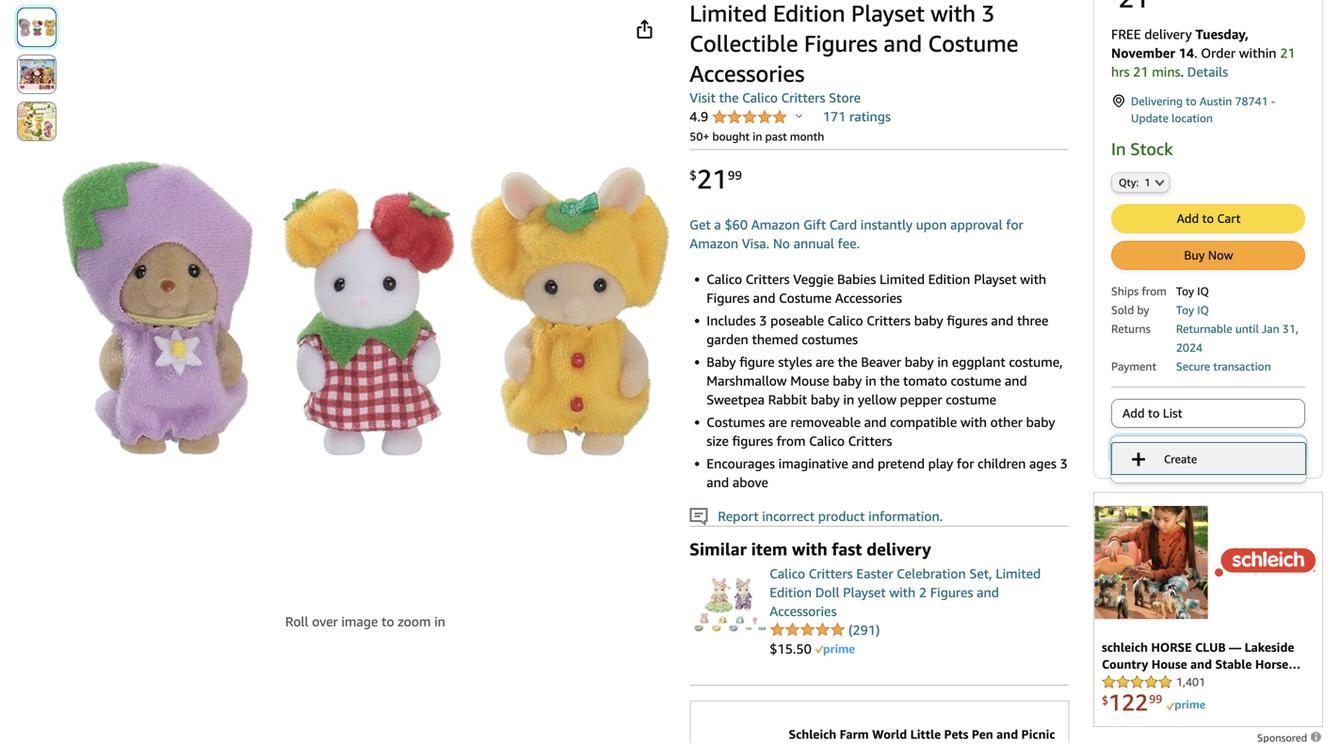 Task type: locate. For each thing, give the bounding box(es) containing it.
austin
[[1200, 95, 1232, 108]]

50+ bought in past month
[[690, 130, 824, 143]]

doll
[[815, 585, 840, 601]]

None submit
[[18, 8, 56, 46], [18, 56, 56, 93], [18, 103, 56, 140], [18, 8, 56, 46], [18, 56, 56, 93], [18, 103, 56, 140]]

with
[[1020, 272, 1046, 287], [961, 415, 987, 430], [792, 540, 828, 560], [889, 585, 916, 601]]

0 horizontal spatial 3
[[759, 313, 767, 329]]

until
[[1235, 323, 1259, 336]]

playset
[[974, 272, 1017, 287], [843, 585, 886, 601]]

$ 21 99
[[690, 163, 742, 195]]

ages
[[1029, 456, 1057, 472]]

iq inside 'toy iq returns'
[[1197, 304, 1209, 317]]

get
[[690, 217, 711, 233]]

add up buy
[[1177, 211, 1199, 226]]

figures down celebration
[[930, 585, 973, 601]]

0 vertical spatial costume
[[951, 373, 1001, 389]]

1 horizontal spatial .
[[1194, 45, 1198, 61]]

above
[[733, 475, 768, 491]]

card
[[830, 217, 857, 233]]

1 toy from the top
[[1176, 285, 1194, 298]]

1 vertical spatial limited
[[996, 566, 1041, 582]]

. down 14
[[1181, 64, 1184, 80]]

product
[[818, 509, 865, 525]]

playset down easter
[[843, 585, 886, 601]]

playset down the approval
[[974, 272, 1017, 287]]

list
[[1163, 406, 1182, 421]]

0 vertical spatial limited
[[880, 272, 925, 287]]

to left cart
[[1202, 211, 1214, 226]]

eggplant
[[952, 355, 1006, 370]]

1 vertical spatial iq
[[1197, 304, 1209, 317]]

$60
[[725, 217, 748, 233]]

(291) link
[[849, 623, 880, 639]]

and down set,
[[977, 585, 999, 601]]

limited right "babies"
[[880, 272, 925, 287]]

0 horizontal spatial delivery
[[866, 540, 931, 560]]

0 horizontal spatial 21
[[697, 163, 728, 195]]

4.9 button
[[690, 109, 802, 127]]

3 up themed
[[759, 313, 767, 329]]

in up yellow
[[865, 373, 876, 389]]

accessories down doll
[[770, 604, 837, 620]]

figures inside calico critters veggie babies limited edition playset with figures and costume accessories includes 3 poseable calico critters baby figures and three garden themed costumes baby figure styles are the beaver baby in eggplant costume, marshmallow mouse baby in the tomato costume and sweetpea rabbit baby in yellow pepper costume costumes are removeable and compatible with other baby size figures from calico critters encourages imaginative and pretend play for children ages 3 and above
[[707, 291, 750, 306]]

1 horizontal spatial 21
[[1133, 64, 1149, 80]]

0 vertical spatial .
[[1194, 45, 1198, 61]]

0 vertical spatial accessories
[[835, 291, 902, 306]]

marshmallow
[[707, 373, 787, 389]]

imaginative
[[779, 456, 848, 472]]

1 horizontal spatial 3
[[1060, 456, 1068, 472]]

report incorrect product information.
[[708, 509, 943, 525]]

99
[[728, 168, 742, 182]]

and
[[753, 291, 776, 306], [991, 313, 1014, 329], [1005, 373, 1027, 389], [864, 415, 887, 430], [852, 456, 874, 472], [707, 475, 729, 491], [977, 585, 999, 601]]

no
[[773, 236, 790, 251]]

0 vertical spatial delivery
[[1145, 26, 1192, 42]]

for right play
[[957, 456, 974, 472]]

to for cart
[[1202, 211, 1214, 226]]

toy up 'toy iq' link
[[1176, 285, 1194, 298]]

calico down item on the bottom right
[[770, 566, 805, 582]]

similar
[[690, 540, 747, 560]]

three
[[1017, 313, 1049, 329]]

visit
[[690, 90, 716, 105]]

the down beaver
[[880, 373, 900, 389]]

zoom
[[398, 615, 431, 630]]

1 horizontal spatial figures
[[930, 585, 973, 601]]

2 horizontal spatial the
[[880, 373, 900, 389]]

to for austin
[[1186, 95, 1197, 108]]

from up by
[[1142, 285, 1167, 298]]

details
[[1187, 64, 1228, 80]]

to inside radio
[[1148, 406, 1160, 421]]

easter
[[856, 566, 893, 582]]

poseable
[[771, 313, 824, 329]]

annual
[[794, 236, 834, 251]]

0 horizontal spatial edition
[[770, 585, 812, 601]]

1 vertical spatial playset
[[843, 585, 886, 601]]

1 iq from the top
[[1197, 285, 1209, 298]]

with left 2
[[889, 585, 916, 601]]

(291)
[[849, 623, 880, 639]]

0 vertical spatial from
[[1142, 285, 1167, 298]]

edition down upon
[[928, 272, 970, 287]]

1 vertical spatial costume
[[946, 392, 996, 408]]

critters up beaver
[[867, 313, 911, 329]]

1 vertical spatial accessories
[[770, 604, 837, 620]]

includes
[[707, 313, 756, 329]]

a
[[714, 217, 721, 233]]

.
[[1194, 45, 1198, 61], [1181, 64, 1184, 80]]

0 horizontal spatial .
[[1181, 64, 1184, 80]]

2 iq from the top
[[1197, 304, 1209, 317]]

0 vertical spatial 21
[[1280, 45, 1296, 61]]

1 horizontal spatial playset
[[974, 272, 1017, 287]]

1 vertical spatial toy
[[1176, 304, 1194, 317]]

babies
[[837, 272, 876, 287]]

2
[[919, 585, 927, 601]]

delivery
[[1145, 26, 1192, 42], [866, 540, 931, 560]]

edition inside calico critters veggie babies limited edition playset with figures and costume accessories includes 3 poseable calico critters baby figures and three garden themed costumes baby figure styles are the beaver baby in eggplant costume, marshmallow mouse baby in the tomato costume and sweetpea rabbit baby in yellow pepper costume costumes are removeable and compatible with other baby size figures from calico critters encourages imaginative and pretend play for children ages 3 and above
[[928, 272, 970, 287]]

limited right set,
[[996, 566, 1041, 582]]

add for add to list
[[1123, 406, 1145, 421]]

limited inside the calico critters easter celebration set, limited edition doll playset with 2 figures and accessories
[[996, 566, 1041, 582]]

figures down costumes at the bottom right of page
[[732, 434, 773, 449]]

are down rabbit
[[768, 415, 787, 430]]

Add to List submit
[[1112, 400, 1304, 428]]

3
[[759, 313, 767, 329], [1060, 456, 1068, 472]]

transaction
[[1213, 360, 1271, 373]]

edition left doll
[[770, 585, 812, 601]]

4.9
[[690, 109, 712, 124]]

1 vertical spatial .
[[1181, 64, 1184, 80]]

limited inside calico critters veggie babies limited edition playset with figures and costume accessories includes 3 poseable calico critters baby figures and three garden themed costumes baby figure styles are the beaver baby in eggplant costume, marshmallow mouse baby in the tomato costume and sweetpea rabbit baby in yellow pepper costume costumes are removeable and compatible with other baby size figures from calico critters encourages imaginative and pretend play for children ages 3 and above
[[880, 272, 925, 287]]

1 vertical spatial edition
[[770, 585, 812, 601]]

calico critters easter celebration set, limited edition doll playset with 2 figures and accessories
[[770, 566, 1041, 620]]

0 vertical spatial figures
[[707, 291, 750, 306]]

21 right within
[[1280, 45, 1296, 61]]

accessories
[[835, 291, 902, 306], [770, 604, 837, 620]]

calico
[[742, 90, 778, 105], [707, 272, 742, 287], [828, 313, 863, 329], [809, 434, 845, 449], [770, 566, 805, 582]]

0 vertical spatial playset
[[974, 272, 1017, 287]]

roll
[[285, 615, 308, 630]]

from inside calico critters veggie babies limited edition playset with figures and costume accessories includes 3 poseable calico critters baby figures and three garden themed costumes baby figure styles are the beaver baby in eggplant costume, marshmallow mouse baby in the tomato costume and sweetpea rabbit baby in yellow pepper costume costumes are removeable and compatible with other baby size figures from calico critters encourages imaginative and pretend play for children ages 3 and above
[[777, 434, 806, 449]]

Add to Cart submit
[[1112, 205, 1304, 233]]

2 toy from the top
[[1176, 304, 1194, 317]]

. up . details
[[1194, 45, 1198, 61]]

0 vertical spatial are
[[816, 355, 834, 370]]

costume,
[[1009, 355, 1063, 370]]

21 down 50+
[[697, 163, 728, 195]]

0 horizontal spatial playset
[[843, 585, 886, 601]]

instantly
[[861, 217, 913, 233]]

set,
[[969, 566, 992, 582]]

iq
[[1197, 285, 1209, 298], [1197, 304, 1209, 317]]

figures
[[707, 291, 750, 306], [930, 585, 973, 601]]

1 horizontal spatial figures
[[947, 313, 988, 329]]

figures
[[947, 313, 988, 329], [732, 434, 773, 449]]

Buy Now submit
[[1112, 242, 1304, 269]]

similar item with fast delivery
[[690, 540, 931, 560]]

for inside amazon gift card instantly upon approval for amazon visa. no annual fee.
[[1006, 217, 1024, 233]]

children
[[978, 456, 1026, 472]]

add inside radio
[[1123, 406, 1145, 421]]

1 horizontal spatial the
[[838, 355, 858, 370]]

1 vertical spatial figures
[[732, 434, 773, 449]]

add
[[1177, 211, 1199, 226], [1123, 406, 1145, 421], [1123, 443, 1145, 458]]

amazon down a at right
[[690, 236, 738, 251]]

1 vertical spatial figures
[[930, 585, 973, 601]]

0 horizontal spatial for
[[957, 456, 974, 472]]

item
[[751, 540, 788, 560]]

1 horizontal spatial limited
[[996, 566, 1041, 582]]

figures up includes
[[707, 291, 750, 306]]

delivery up 14
[[1145, 26, 1192, 42]]

pepper
[[900, 392, 942, 408]]

are down costumes
[[816, 355, 834, 370]]

1 horizontal spatial for
[[1006, 217, 1024, 233]]

1 vertical spatial from
[[777, 434, 806, 449]]

encourages
[[707, 456, 775, 472]]

edition
[[928, 272, 970, 287], [770, 585, 812, 601]]

Add to List radio
[[1111, 399, 1305, 428]]

accessories down "babies"
[[835, 291, 902, 306]]

0 horizontal spatial figures
[[707, 291, 750, 306]]

0 vertical spatial for
[[1006, 217, 1024, 233]]

add left 'list' on the right bottom
[[1123, 406, 1145, 421]]

to up location
[[1186, 95, 1197, 108]]

critters up doll
[[809, 566, 853, 582]]

2 vertical spatial add
[[1123, 443, 1145, 458]]

buy now
[[1184, 248, 1233, 263]]

1 vertical spatial amazon
[[690, 236, 738, 251]]

toy up the returnable
[[1176, 304, 1194, 317]]

critters
[[781, 90, 825, 105], [746, 272, 790, 287], [867, 313, 911, 329], [848, 434, 892, 449], [809, 566, 853, 582]]

2 horizontal spatial 21
[[1280, 45, 1296, 61]]

3 right ages
[[1060, 456, 1068, 472]]

add for add to registry & gifting
[[1123, 443, 1145, 458]]

2 vertical spatial 21
[[697, 163, 728, 195]]

free
[[1111, 26, 1141, 42]]

0 vertical spatial amazon
[[751, 217, 800, 233]]

0 vertical spatial add
[[1177, 211, 1199, 226]]

returnable until jan 31, 2024 button
[[1176, 321, 1299, 355]]

figures up eggplant
[[947, 313, 988, 329]]

garden
[[707, 332, 749, 348]]

iq up 'toy iq' link
[[1197, 285, 1209, 298]]

. order within
[[1194, 45, 1280, 61]]

add down add to list
[[1123, 443, 1145, 458]]

calico critters veggie babies limited edition playset with figures and costume accessories includes 3 poseable calico critters baby figures and three garden themed costumes baby figure styles are the beaver baby in eggplant costume, marshmallow mouse baby in the tomato costume and sweetpea rabbit baby in yellow pepper costume costumes are removeable and compatible with other baby size figures from calico critters encourages imaginative and pretend play for children ages 3 and above
[[707, 272, 1068, 491]]

update
[[1131, 112, 1169, 125]]

0 horizontal spatial the
[[719, 90, 739, 105]]

1 vertical spatial add
[[1123, 406, 1145, 421]]

+ option
[[1110, 443, 1306, 476]]

to right +
[[1148, 443, 1160, 458]]

-
[[1271, 95, 1276, 108]]

delivery down information.
[[866, 540, 931, 560]]

to inside delivering to austin 78741 - update location
[[1186, 95, 1197, 108]]

sweetpea
[[707, 392, 765, 408]]

size
[[707, 434, 729, 449]]

for inside calico critters veggie babies limited edition playset with figures and costume accessories includes 3 poseable calico critters baby figures and three garden themed costumes baby figure styles are the beaver baby in eggplant costume, marshmallow mouse baby in the tomato costume and sweetpea rabbit baby in yellow pepper costume costumes are removeable and compatible with other baby size figures from calico critters encourages imaginative and pretend play for children ages 3 and above
[[957, 456, 974, 472]]

calico down removeable
[[809, 434, 845, 449]]

toy iq returns
[[1111, 304, 1209, 336]]

$
[[690, 168, 697, 182]]

0 vertical spatial iq
[[1197, 285, 1209, 298]]

0 vertical spatial toy
[[1176, 285, 1194, 298]]

and inside the calico critters easter celebration set, limited edition doll playset with 2 figures and accessories
[[977, 585, 999, 601]]

the down costumes
[[838, 355, 858, 370]]

0 horizontal spatial amazon
[[690, 236, 738, 251]]

to left 'list' on the right bottom
[[1148, 406, 1160, 421]]

in left past
[[753, 130, 762, 143]]

21 down november
[[1133, 64, 1149, 80]]

1 vertical spatial 21
[[1133, 64, 1149, 80]]

from up imaginative
[[777, 434, 806, 449]]

1 horizontal spatial are
[[816, 355, 834, 370]]

amazon up no
[[751, 217, 800, 233]]

1 horizontal spatial edition
[[928, 272, 970, 287]]

1 vertical spatial for
[[957, 456, 974, 472]]

iq up the returnable
[[1197, 304, 1209, 317]]

0 horizontal spatial from
[[777, 434, 806, 449]]

0 vertical spatial edition
[[928, 272, 970, 287]]

critters up popover "icon"
[[781, 90, 825, 105]]

0 horizontal spatial are
[[768, 415, 787, 430]]

styles
[[778, 355, 812, 370]]

1 horizontal spatial from
[[1142, 285, 1167, 298]]

for right the approval
[[1006, 217, 1024, 233]]

21
[[1280, 45, 1296, 61], [1133, 64, 1149, 80], [697, 163, 728, 195]]

0 horizontal spatial limited
[[880, 272, 925, 287]]

buy
[[1184, 248, 1205, 263]]

the right visit
[[719, 90, 739, 105]]

ships from toy iq sold by
[[1111, 285, 1209, 317]]

secure
[[1176, 360, 1210, 373]]

image
[[341, 615, 378, 630]]

report incorrect product information. link
[[690, 509, 943, 526]]

compatible
[[890, 415, 957, 430]]

secure transaction button
[[1176, 358, 1271, 374]]

1 vertical spatial the
[[838, 355, 858, 370]]

the
[[719, 90, 739, 105], [838, 355, 858, 370], [880, 373, 900, 389]]



Task type: describe. For each thing, give the bounding box(es) containing it.
other
[[990, 415, 1023, 430]]

bought
[[712, 130, 750, 143]]

+
[[1130, 443, 1147, 476]]

approval
[[950, 217, 1003, 233]]

dropdown image
[[1155, 179, 1165, 186]]

visa.
[[742, 236, 770, 251]]

and down yellow
[[864, 415, 887, 430]]

1
[[1144, 177, 1151, 189]]

&
[[1211, 443, 1220, 458]]

play
[[928, 456, 953, 472]]

report
[[718, 509, 759, 525]]

in left yellow
[[843, 392, 854, 408]]

with up three
[[1020, 272, 1046, 287]]

celebration
[[897, 566, 966, 582]]

information.
[[868, 509, 943, 525]]

qty:
[[1119, 177, 1139, 189]]

and left three
[[991, 313, 1014, 329]]

popover image
[[796, 113, 802, 118]]

free delivery
[[1111, 26, 1196, 42]]

qty: 1
[[1119, 177, 1151, 189]]

171 ratings
[[823, 109, 891, 124]]

add for add to cart
[[1177, 211, 1199, 226]]

accessories inside calico critters veggie babies limited edition playset with figures and costume accessories includes 3 poseable calico critters baby figures and three garden themed costumes baby figure styles are the beaver baby in eggplant costume, marshmallow mouse baby in the tomato costume and sweetpea rabbit baby in yellow pepper costume costumes are removeable and compatible with other baby size figures from calico critters encourages imaginative and pretend play for children ages 3 and above
[[835, 291, 902, 306]]

from inside ships from toy iq sold by
[[1142, 285, 1167, 298]]

returnable
[[1176, 323, 1233, 336]]

2024
[[1176, 341, 1203, 355]]

add to cart
[[1177, 211, 1241, 226]]

. for . details
[[1181, 64, 1184, 80]]

calico up costumes
[[828, 313, 863, 329]]

secure transaction
[[1176, 360, 1271, 373]]

0 vertical spatial 3
[[759, 313, 767, 329]]

tuesday, november 14
[[1111, 26, 1249, 61]]

costumes
[[802, 332, 858, 348]]

1 horizontal spatial delivery
[[1145, 26, 1192, 42]]

calico up includes
[[707, 272, 742, 287]]

2 vertical spatial the
[[880, 373, 900, 389]]

now
[[1208, 248, 1233, 263]]

in
[[1111, 139, 1126, 159]]

accessories inside the calico critters easter celebration set, limited edition doll playset with 2 figures and accessories
[[770, 604, 837, 620]]

delivering to austin 78741 - update location
[[1131, 95, 1276, 125]]

0 horizontal spatial figures
[[732, 434, 773, 449]]

beaver
[[861, 355, 901, 370]]

to for registry
[[1148, 443, 1160, 458]]

by
[[1137, 304, 1149, 317]]

stock
[[1130, 139, 1173, 159]]

figures inside the calico critters easter celebration set, limited edition doll playset with 2 figures and accessories
[[930, 585, 973, 601]]

1 vertical spatial are
[[768, 415, 787, 430]]

over
[[312, 615, 338, 630]]

$15.50
[[770, 642, 815, 657]]

calico critters easter celebration set, limited edition doll playset with 2 figures and accessories link
[[770, 566, 1041, 620]]

in up tomato
[[937, 355, 949, 370]]

dropdown image
[[1287, 446, 1297, 454]]

returns
[[1111, 323, 1151, 336]]

to for list
[[1148, 406, 1160, 421]]

ratings
[[849, 109, 891, 124]]

1 vertical spatial delivery
[[866, 540, 931, 560]]

calico critters veggie babies, limited edition playset with 3 collectible figures and costume accessories image
[[61, 160, 670, 457]]

in right zoom
[[434, 615, 445, 630]]

month
[[790, 130, 824, 143]]

playset inside the calico critters easter celebration set, limited edition doll playset with 2 figures and accessories
[[843, 585, 886, 601]]

themed
[[752, 332, 798, 348]]

iq inside ships from toy iq sold by
[[1197, 285, 1209, 298]]

add to registry & gifting
[[1123, 443, 1262, 458]]

hrs
[[1111, 64, 1130, 80]]

14
[[1179, 45, 1194, 61]]

calico up 4.9 button
[[742, 90, 778, 105]]

0 vertical spatial figures
[[947, 313, 988, 329]]

get a $60
[[690, 217, 748, 233]]

171 ratings link
[[823, 109, 891, 124]]

and up includes
[[753, 291, 776, 306]]

figure
[[739, 355, 775, 370]]

0 vertical spatial the
[[719, 90, 739, 105]]

and down costume,
[[1005, 373, 1027, 389]]

mouse
[[790, 373, 829, 389]]

21 hrs 21 mins
[[1111, 45, 1296, 80]]

within
[[1239, 45, 1277, 61]]

calico inside the calico critters easter celebration set, limited edition doll playset with 2 figures and accessories
[[770, 566, 805, 582]]

amazon gift card instantly upon approval for amazon visa. no annual fee.
[[690, 217, 1024, 251]]

veggie
[[793, 272, 834, 287]]

toy inside 'toy iq returns'
[[1176, 304, 1194, 317]]

removeable
[[791, 415, 861, 430]]

and down encourages
[[707, 475, 729, 491]]

31,
[[1282, 323, 1299, 336]]

tomato
[[903, 373, 947, 389]]

1 vertical spatial 3
[[1060, 456, 1068, 472]]

report incorrect product information. image
[[690, 509, 708, 526]]

fast
[[832, 540, 862, 560]]

costume
[[779, 291, 832, 306]]

50+
[[690, 130, 710, 143]]

and left pretend
[[852, 456, 874, 472]]

critters inside the calico critters easter celebration set, limited edition doll playset with 2 figures and accessories
[[809, 566, 853, 582]]

returnable until jan 31, 2024 payment
[[1111, 323, 1299, 373]]

roll over image to zoom in
[[285, 615, 445, 630]]

toy inside ships from toy iq sold by
[[1176, 285, 1194, 298]]

critters down visa.
[[746, 272, 790, 287]]

create
[[1164, 453, 1197, 466]]

to left zoom
[[382, 615, 394, 630]]

with inside the calico critters easter celebration set, limited edition doll playset with 2 figures and accessories
[[889, 585, 916, 601]]

november
[[1111, 45, 1175, 61]]

playset inside calico critters veggie babies limited edition playset with figures and costume accessories includes 3 poseable calico critters baby figures and three garden themed costumes baby figure styles are the beaver baby in eggplant costume, marshmallow mouse baby in the tomato costume and sweetpea rabbit baby in yellow pepper costume costumes are removeable and compatible with other baby size figures from calico critters encourages imaginative and pretend play for children ages 3 and above
[[974, 272, 1017, 287]]

pretend
[[878, 456, 925, 472]]

incorrect
[[762, 509, 815, 525]]

visit the calico critters store
[[690, 90, 861, 105]]

1 horizontal spatial amazon
[[751, 217, 800, 233]]

critters up pretend
[[848, 434, 892, 449]]

with left other
[[961, 415, 987, 430]]

with down report incorrect product information. link
[[792, 540, 828, 560]]

store
[[829, 90, 861, 105]]

. for . order within
[[1194, 45, 1198, 61]]

order
[[1201, 45, 1236, 61]]

sold
[[1111, 304, 1134, 317]]

fee.
[[838, 236, 860, 251]]

edition inside the calico critters easter celebration set, limited edition doll playset with 2 figures and accessories
[[770, 585, 812, 601]]



Task type: vqa. For each thing, say whether or not it's contained in the screenshot.
PetSafe® Deluxe Easy Walk® Dog Harness, No Pull Harne…
no



